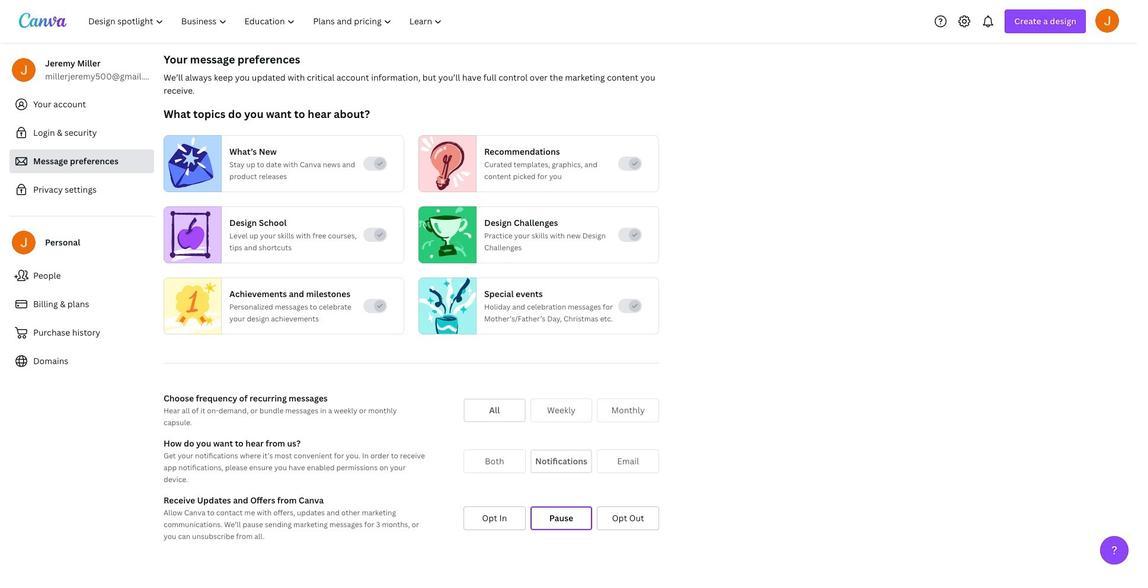 Task type: describe. For each thing, give the bounding box(es) containing it.
top level navigation element
[[81, 9, 453, 33]]

jeremy miller image
[[1096, 9, 1120, 32]]



Task type: vqa. For each thing, say whether or not it's contained in the screenshot.
jeremy miller image
yes



Task type: locate. For each thing, give the bounding box(es) containing it.
topic image
[[164, 135, 216, 192], [419, 135, 471, 192], [164, 206, 216, 263], [419, 206, 471, 263], [164, 275, 221, 337], [419, 275, 476, 337]]

None button
[[464, 399, 526, 422], [531, 399, 593, 422], [597, 399, 659, 422], [464, 450, 526, 473], [531, 450, 593, 473], [597, 450, 659, 473], [464, 506, 526, 530], [531, 506, 593, 530], [597, 506, 659, 530], [464, 399, 526, 422], [531, 399, 593, 422], [597, 399, 659, 422], [464, 450, 526, 473], [531, 450, 593, 473], [597, 450, 659, 473], [464, 506, 526, 530], [531, 506, 593, 530], [597, 506, 659, 530]]



